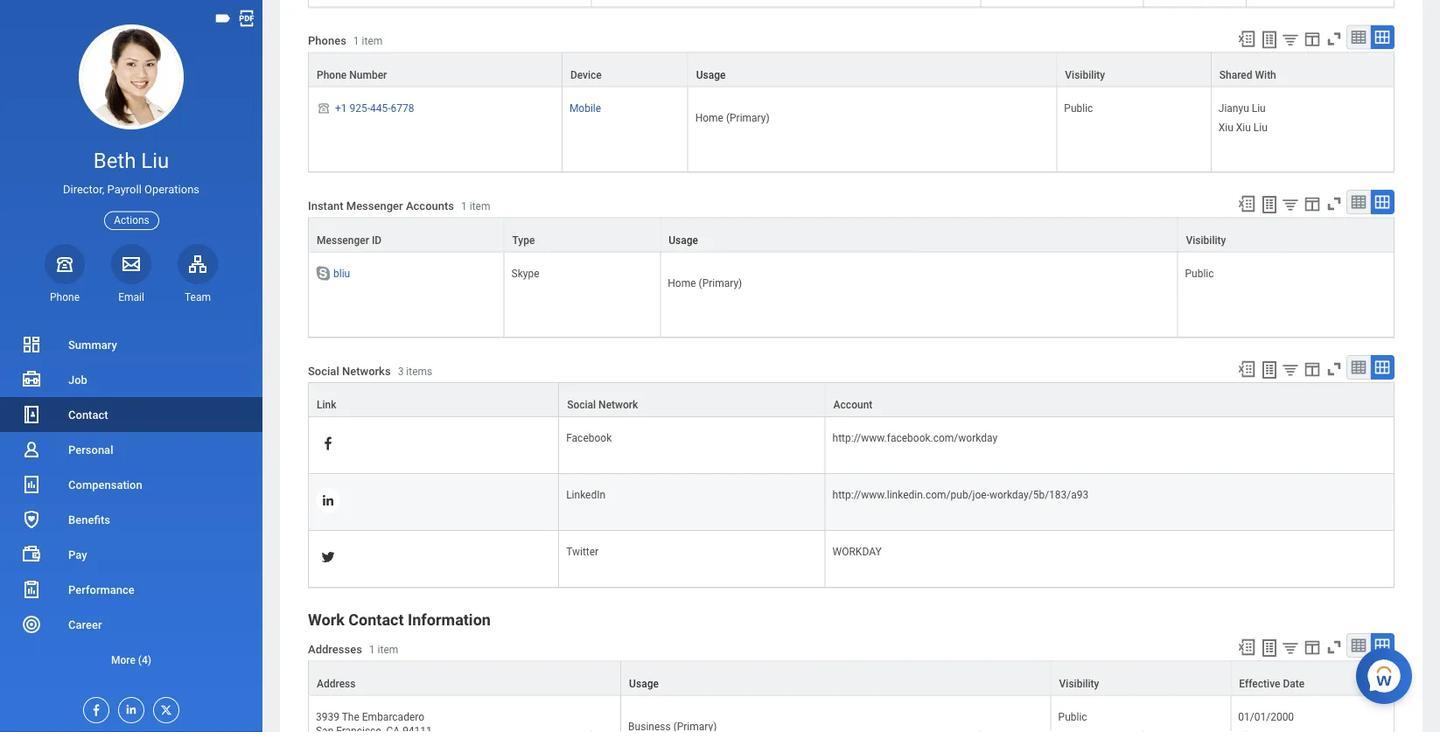 Task type: describe. For each thing, give the bounding box(es) containing it.
team beth liu element
[[178, 290, 218, 304]]

messenger inside popup button
[[317, 234, 369, 246]]

3 cell from the left
[[981, 0, 1144, 7]]

4 cell from the left
[[1144, 0, 1247, 7]]

payroll
[[107, 183, 142, 196]]

row containing linkedin
[[308, 475, 1395, 531]]

device
[[570, 69, 602, 81]]

3
[[398, 365, 404, 378]]

1 for addresses
[[369, 644, 375, 656]]

table image for addresses
[[1350, 637, 1368, 655]]

mail image
[[121, 254, 142, 275]]

number
[[349, 69, 387, 81]]

click to view/edit grid preferences image for networks
[[1303, 360, 1322, 379]]

link
[[317, 399, 336, 412]]

select to filter grid data image for instant messenger accounts
[[1281, 195, 1300, 214]]

pay
[[68, 548, 87, 561]]

performance image
[[21, 579, 42, 600]]

benefits link
[[0, 502, 263, 537]]

1 cell from the left
[[308, 0, 592, 7]]

click to view/edit grid preferences image for 1
[[1303, 638, 1322, 657]]

export to excel image for item
[[1237, 638, 1257, 657]]

bliu link
[[333, 264, 350, 279]]

1 vertical spatial contact
[[349, 611, 404, 630]]

address
[[317, 678, 356, 690]]

more (4) button
[[0, 642, 263, 677]]

director, payroll operations
[[63, 183, 200, 196]]

addresses 1 item
[[308, 643, 398, 656]]

messenger id
[[317, 234, 382, 246]]

email beth liu element
[[111, 290, 151, 304]]

pay link
[[0, 537, 263, 572]]

performance
[[68, 583, 135, 596]]

row containing facebook
[[308, 418, 1395, 475]]

phone button
[[45, 244, 85, 304]]

view team image
[[187, 254, 208, 275]]

director,
[[63, 183, 104, 196]]

expand table image
[[1374, 28, 1391, 46]]

item for addresses
[[378, 644, 398, 656]]

export to excel image for 1
[[1237, 29, 1257, 48]]

more
[[111, 654, 136, 666]]

2 vertical spatial usage
[[629, 678, 659, 690]]

xiu xiu liu element
[[1219, 118, 1268, 133]]

home (primary) element for accounts
[[668, 273, 742, 289]]

fullscreen image for networks
[[1325, 360, 1344, 379]]

team link
[[178, 244, 218, 304]]

row containing twitter
[[308, 531, 1395, 588]]

instant
[[308, 199, 344, 212]]

http://www.linkedin.com/pub/joe-
[[833, 489, 990, 502]]

shared
[[1220, 69, 1253, 81]]

twitter image
[[320, 550, 336, 566]]

skype
[[512, 267, 540, 279]]

business (primary) element
[[628, 717, 717, 732]]

home (primary) element for item
[[695, 108, 770, 124]]

skype element
[[512, 264, 540, 279]]

type
[[512, 234, 535, 246]]

01/01/2000
[[1239, 711, 1294, 723]]

social for networks
[[308, 364, 339, 378]]

item inside instant messenger accounts 1 item
[[470, 200, 490, 212]]

compensation image
[[21, 474, 42, 495]]

job link
[[0, 362, 263, 397]]

select to filter grid data image for social networks
[[1281, 361, 1300, 379]]

export to worksheets image for networks
[[1259, 360, 1280, 381]]

liu for jianyu liu
[[1252, 102, 1266, 114]]

items
[[406, 365, 433, 378]]

personal link
[[0, 432, 263, 467]]

row containing link
[[308, 383, 1395, 418]]

social for network
[[567, 399, 596, 412]]

instant messenger accounts 1 item
[[308, 199, 490, 212]]

actions button
[[104, 211, 159, 230]]

click to view/edit grid preferences image for accounts
[[1303, 194, 1322, 214]]

export to worksheets image for accounts
[[1259, 194, 1280, 215]]

jianyu liu
[[1219, 102, 1266, 114]]

benefits
[[68, 513, 110, 526]]

operations
[[144, 183, 200, 196]]

fullscreen image for item
[[1325, 29, 1344, 48]]

3939
[[316, 711, 340, 723]]

public for item
[[1064, 102, 1093, 114]]

mobile link
[[570, 98, 601, 114]]

export to excel image for accounts
[[1237, 194, 1257, 214]]

career image
[[21, 614, 42, 635]]

toolbar for phones
[[1230, 25, 1395, 52]]

phone number
[[317, 69, 387, 81]]

row containing messenger id
[[308, 217, 1395, 252]]

addresses
[[308, 643, 362, 656]]

row containing phone number
[[308, 52, 1395, 87]]

mobile
[[570, 102, 601, 114]]

compensation link
[[0, 467, 263, 502]]

team
[[185, 291, 211, 304]]

usage button for accounts
[[661, 218, 1177, 251]]

skype image
[[314, 265, 332, 282]]

contact link
[[0, 397, 263, 432]]

view printable version (pdf) image
[[237, 9, 256, 28]]

contact image
[[21, 404, 42, 425]]

item for phones
[[362, 35, 383, 47]]

row containing +1 925-445-6778
[[308, 87, 1395, 173]]

home for item
[[695, 111, 724, 124]]

x image
[[154, 698, 173, 718]]

445-
[[370, 102, 391, 114]]

linkedin
[[566, 489, 606, 502]]

network
[[599, 399, 638, 412]]

phone for phone
[[50, 291, 80, 304]]

usage for item
[[696, 69, 726, 81]]

export to excel image for networks
[[1237, 360, 1257, 379]]

visibility for accounts
[[1186, 234, 1226, 246]]

usage for accounts
[[669, 234, 698, 246]]

row containing 3939 the embarcadero
[[308, 696, 1395, 732]]

id
[[372, 234, 382, 246]]

account
[[834, 399, 873, 412]]

work contact information
[[308, 611, 491, 630]]

row containing bliu
[[308, 252, 1395, 338]]

job
[[68, 373, 87, 386]]

social network button
[[559, 384, 825, 417]]

http://www.linkedin.com/pub/joe-workday/5b/183/a93
[[833, 489, 1089, 502]]

public element for accounts
[[1185, 264, 1214, 279]]

personal
[[68, 443, 113, 456]]

0 vertical spatial messenger
[[346, 199, 403, 212]]

jianyu liu element
[[1219, 98, 1266, 114]]

navigation pane region
[[0, 0, 263, 732]]

select to filter grid data image for addresses
[[1281, 639, 1300, 657]]

2 vertical spatial public element
[[1059, 707, 1087, 723]]

xiu xiu liu
[[1219, 121, 1268, 133]]

2 vertical spatial public
[[1059, 711, 1087, 723]]

beth
[[93, 148, 136, 173]]

twitter
[[566, 546, 599, 559]]

select to filter grid data image for phones
[[1281, 30, 1300, 48]]

more (4)
[[111, 654, 151, 666]]

performance link
[[0, 572, 263, 607]]

phone beth liu element
[[45, 290, 85, 304]]

+1 925-445-6778 link
[[335, 98, 414, 114]]

social network
[[567, 399, 638, 412]]

networks
[[342, 364, 391, 378]]

device button
[[563, 53, 688, 86]]

embarcadero
[[362, 711, 424, 723]]

facebook
[[566, 433, 612, 445]]

(4)
[[138, 654, 151, 666]]

925-
[[350, 102, 370, 114]]



Task type: vqa. For each thing, say whether or not it's contained in the screenshot.
IT Operations Group's 10
no



Task type: locate. For each thing, give the bounding box(es) containing it.
1 vertical spatial table image
[[1350, 194, 1368, 211]]

social networks 3 items
[[308, 364, 433, 378]]

0 vertical spatial item
[[362, 35, 383, 47]]

messenger id button
[[309, 218, 504, 251]]

0 horizontal spatial contact
[[68, 408, 108, 421]]

2 vertical spatial 1
[[369, 644, 375, 656]]

xiu
[[1219, 121, 1234, 133], [1236, 121, 1251, 133]]

career link
[[0, 607, 263, 642]]

+1
[[335, 102, 347, 114]]

social inside popup button
[[567, 399, 596, 412]]

1 xiu from the left
[[1219, 121, 1234, 133]]

1 vertical spatial fullscreen image
[[1325, 638, 1344, 657]]

visibility
[[1065, 69, 1105, 81], [1186, 234, 1226, 246], [1059, 678, 1100, 690]]

toolbar for social networks
[[1230, 355, 1395, 383]]

0 horizontal spatial xiu
[[1219, 121, 1234, 133]]

0 vertical spatial visibility button
[[1057, 53, 1211, 86]]

1 right addresses
[[369, 644, 375, 656]]

0 vertical spatial home
[[695, 111, 724, 124]]

item inside phones 1 item
[[362, 35, 383, 47]]

2 click to view/edit grid preferences image from the top
[[1303, 638, 1322, 657]]

home (primary) for item
[[695, 111, 770, 124]]

0 vertical spatial fullscreen image
[[1325, 29, 1344, 48]]

1 horizontal spatial contact
[[349, 611, 404, 630]]

toolbar for addresses
[[1230, 634, 1395, 661]]

11 row from the top
[[308, 696, 1395, 732]]

1 vertical spatial (primary)
[[699, 277, 742, 289]]

1 vertical spatial expand table image
[[1374, 359, 1391, 376]]

date
[[1283, 678, 1305, 690]]

2 vertical spatial visibility
[[1059, 678, 1100, 690]]

social
[[308, 364, 339, 378], [567, 399, 596, 412]]

5 cell from the left
[[1247, 0, 1395, 7]]

1 vertical spatial usage
[[669, 234, 698, 246]]

visibility for item
[[1065, 69, 1105, 81]]

0 vertical spatial click to view/edit grid preferences image
[[1303, 29, 1322, 48]]

visibility button for accounts
[[1178, 218, 1394, 251]]

1 vertical spatial messenger
[[317, 234, 369, 246]]

shared with
[[1220, 69, 1277, 81]]

home (primary) for accounts
[[668, 277, 742, 289]]

item
[[362, 35, 383, 47], [470, 200, 490, 212], [378, 644, 398, 656]]

messenger up bliu link
[[317, 234, 369, 246]]

row
[[308, 0, 1395, 7], [308, 52, 1395, 87], [308, 87, 1395, 173], [308, 217, 1395, 252], [308, 252, 1395, 338], [308, 383, 1395, 418], [308, 418, 1395, 475], [308, 475, 1395, 531], [308, 531, 1395, 588], [308, 661, 1395, 696], [308, 696, 1395, 732]]

1 click to view/edit grid preferences image from the top
[[1303, 360, 1322, 379]]

xiu down jianyu liu at the right top
[[1236, 121, 1251, 133]]

1 horizontal spatial xiu
[[1236, 121, 1251, 133]]

effective date
[[1239, 678, 1305, 690]]

1 vertical spatial phone
[[50, 291, 80, 304]]

phone image
[[316, 101, 332, 115]]

with
[[1255, 69, 1277, 81]]

public element for item
[[1064, 98, 1093, 114]]

1 horizontal spatial social
[[567, 399, 596, 412]]

phone number button
[[309, 53, 562, 86]]

phone
[[317, 69, 347, 81], [50, 291, 80, 304]]

liu
[[1252, 102, 1266, 114], [1254, 121, 1268, 133], [141, 148, 169, 173]]

(primary)
[[726, 111, 770, 124], [699, 277, 742, 289]]

expand table image for item
[[1374, 637, 1391, 655]]

fullscreen image
[[1325, 360, 1344, 379], [1325, 638, 1344, 657]]

0 vertical spatial table image
[[1350, 28, 1368, 46]]

benefits image
[[21, 509, 42, 530]]

1 vertical spatial usage button
[[661, 218, 1177, 251]]

social up link
[[308, 364, 339, 378]]

1 vertical spatial visibility
[[1186, 234, 1226, 246]]

list containing summary
[[0, 327, 263, 677]]

2 vertical spatial item
[[378, 644, 398, 656]]

table image
[[1350, 359, 1368, 376]]

effective date button
[[1232, 662, 1394, 695]]

phones 1 item
[[308, 34, 383, 47]]

2 vertical spatial visibility button
[[1052, 662, 1231, 695]]

table image for instant messenger accounts
[[1350, 194, 1368, 211]]

click to view/edit grid preferences image for item
[[1303, 29, 1322, 48]]

the
[[342, 711, 360, 723]]

1 inside instant messenger accounts 1 item
[[461, 200, 467, 212]]

expand table image for 3
[[1374, 359, 1391, 376]]

contact up addresses 1 item
[[349, 611, 404, 630]]

1 fullscreen image from the top
[[1325, 360, 1344, 379]]

item down work contact information
[[378, 644, 398, 656]]

workday/5b/183/a93
[[990, 489, 1089, 502]]

0 vertical spatial export to worksheets image
[[1259, 360, 1280, 381]]

export to worksheets image up with
[[1259, 29, 1280, 50]]

1 vertical spatial public element
[[1185, 264, 1214, 279]]

contact inside navigation pane region
[[68, 408, 108, 421]]

0 vertical spatial export to excel image
[[1237, 194, 1257, 214]]

export to excel image down "xiu xiu liu"
[[1237, 194, 1257, 214]]

0 vertical spatial usage
[[696, 69, 726, 81]]

0 vertical spatial 1
[[353, 35, 359, 47]]

item inside addresses 1 item
[[378, 644, 398, 656]]

1 vertical spatial export to worksheets image
[[1259, 638, 1280, 659]]

jianyu
[[1219, 102, 1250, 114]]

2 horizontal spatial 1
[[461, 200, 467, 212]]

3939 the embarcadero
[[316, 711, 424, 723]]

0 vertical spatial home (primary) element
[[695, 108, 770, 124]]

click to view/edit grid preferences image
[[1303, 29, 1322, 48], [1303, 194, 1322, 214]]

4 row from the top
[[308, 217, 1395, 252]]

bliu
[[333, 267, 350, 279]]

2 vertical spatial usage button
[[621, 662, 1051, 695]]

summary image
[[21, 334, 42, 355]]

2 xiu from the left
[[1236, 121, 1251, 133]]

item up number
[[362, 35, 383, 47]]

toolbar
[[1230, 25, 1395, 52], [1230, 190, 1395, 217], [1230, 355, 1395, 383], [1230, 634, 1395, 661]]

1 vertical spatial export to excel image
[[1237, 360, 1257, 379]]

shared with button
[[1212, 53, 1394, 86]]

(primary) for item
[[726, 111, 770, 124]]

1 export to worksheets image from the top
[[1259, 360, 1280, 381]]

0 vertical spatial liu
[[1252, 102, 1266, 114]]

tag image
[[214, 9, 233, 28]]

home
[[695, 111, 724, 124], [668, 277, 696, 289]]

export to worksheets image down "xiu xiu liu"
[[1259, 194, 1280, 215]]

liu up operations
[[141, 148, 169, 173]]

0 vertical spatial contact
[[68, 408, 108, 421]]

expand table image for accounts
[[1374, 194, 1391, 211]]

cell
[[308, 0, 592, 7], [592, 0, 981, 7], [981, 0, 1144, 7], [1144, 0, 1247, 7], [1247, 0, 1395, 7]]

0 vertical spatial export to excel image
[[1237, 29, 1257, 48]]

1 vertical spatial 1
[[461, 200, 467, 212]]

2 export to excel image from the top
[[1237, 360, 1257, 379]]

visibility button for item
[[1057, 53, 1211, 86]]

phone inside phone beth liu element
[[50, 291, 80, 304]]

workday
[[833, 546, 882, 559]]

9 row from the top
[[308, 531, 1395, 588]]

liu up "xiu xiu liu" element
[[1252, 102, 1266, 114]]

contact up the personal
[[68, 408, 108, 421]]

personal image
[[21, 439, 42, 460]]

0 vertical spatial click to view/edit grid preferences image
[[1303, 360, 1322, 379]]

items selected list
[[1219, 98, 1296, 134]]

email button
[[111, 244, 151, 304]]

toolbar for instant messenger accounts
[[1230, 190, 1395, 217]]

phone down phone icon
[[50, 291, 80, 304]]

liu for beth liu
[[141, 148, 169, 173]]

export to excel image up "effective"
[[1237, 638, 1257, 657]]

0 vertical spatial fullscreen image
[[1325, 360, 1344, 379]]

2 vertical spatial table image
[[1350, 637, 1368, 655]]

1 inside addresses 1 item
[[369, 644, 375, 656]]

1 vertical spatial fullscreen image
[[1325, 194, 1344, 214]]

0 vertical spatial social
[[308, 364, 339, 378]]

6 row from the top
[[308, 383, 1395, 418]]

messenger
[[346, 199, 403, 212], [317, 234, 369, 246]]

export to excel image
[[1237, 29, 1257, 48], [1237, 360, 1257, 379]]

1
[[353, 35, 359, 47], [461, 200, 467, 212], [369, 644, 375, 656]]

export to excel image
[[1237, 194, 1257, 214], [1237, 638, 1257, 657]]

email
[[118, 291, 144, 304]]

6778
[[391, 102, 414, 114]]

export to worksheets image for 1
[[1259, 638, 1280, 659]]

0 vertical spatial phone
[[317, 69, 347, 81]]

1 vertical spatial click to view/edit grid preferences image
[[1303, 194, 1322, 214]]

0 horizontal spatial social
[[308, 364, 339, 378]]

linkedin image
[[119, 698, 138, 717]]

1 horizontal spatial 1
[[369, 644, 375, 656]]

phone image
[[53, 254, 77, 275]]

more (4) button
[[0, 650, 263, 671]]

fullscreen image left table image
[[1325, 360, 1344, 379]]

pay image
[[21, 544, 42, 565]]

0 vertical spatial (primary)
[[726, 111, 770, 124]]

0 horizontal spatial phone
[[50, 291, 80, 304]]

xiu down jianyu
[[1219, 121, 1234, 133]]

http://www.facebook.com/workday
[[833, 433, 998, 445]]

7 row from the top
[[308, 418, 1395, 475]]

1 right phones
[[353, 35, 359, 47]]

5 row from the top
[[308, 252, 1395, 338]]

fullscreen image
[[1325, 29, 1344, 48], [1325, 194, 1344, 214]]

summary link
[[0, 327, 263, 362]]

click to view/edit grid preferences image left table image
[[1303, 360, 1322, 379]]

phone up phone image
[[317, 69, 347, 81]]

home (primary) element
[[695, 108, 770, 124], [668, 273, 742, 289]]

social up facebook on the left of the page
[[567, 399, 596, 412]]

0 vertical spatial expand table image
[[1374, 194, 1391, 211]]

0 vertical spatial public element
[[1064, 98, 1093, 114]]

1 vertical spatial visibility button
[[1178, 218, 1394, 251]]

1 vertical spatial home (primary)
[[668, 277, 742, 289]]

public element
[[1064, 98, 1093, 114], [1185, 264, 1214, 279], [1059, 707, 1087, 723]]

item right accounts in the left top of the page
[[470, 200, 490, 212]]

phone inside the phone number 'popup button'
[[317, 69, 347, 81]]

fullscreen image up effective date popup button
[[1325, 638, 1344, 657]]

usage button
[[688, 53, 1057, 86], [661, 218, 1177, 251], [621, 662, 1051, 695]]

select to filter grid data image
[[1281, 30, 1300, 48], [1281, 195, 1300, 214], [1281, 361, 1300, 379], [1281, 639, 1300, 657]]

linkedin image
[[320, 493, 336, 509]]

1 vertical spatial liu
[[1254, 121, 1268, 133]]

table image for phones
[[1350, 28, 1368, 46]]

+1 925-445-6778
[[335, 102, 414, 114]]

2 vertical spatial liu
[[141, 148, 169, 173]]

account button
[[826, 384, 1394, 417]]

public
[[1064, 102, 1093, 114], [1185, 267, 1214, 279], [1059, 711, 1087, 723]]

1 vertical spatial home
[[668, 277, 696, 289]]

2 vertical spatial expand table image
[[1374, 637, 1391, 655]]

1 vertical spatial public
[[1185, 267, 1214, 279]]

8 row from the top
[[308, 475, 1395, 531]]

facebook image
[[84, 698, 103, 718]]

2 fullscreen image from the top
[[1325, 638, 1344, 657]]

public for accounts
[[1185, 267, 1214, 279]]

compensation
[[68, 478, 142, 491]]

visibility button
[[1057, 53, 1211, 86], [1178, 218, 1394, 251], [1052, 662, 1231, 695]]

phones
[[308, 34, 346, 47]]

usage
[[696, 69, 726, 81], [669, 234, 698, 246], [629, 678, 659, 690]]

summary
[[68, 338, 117, 351]]

liu inside navigation pane region
[[141, 148, 169, 173]]

0 vertical spatial public
[[1064, 102, 1093, 114]]

1 right accounts in the left top of the page
[[461, 200, 467, 212]]

1 inside phones 1 item
[[353, 35, 359, 47]]

fullscreen image for 1
[[1325, 638, 1344, 657]]

home for accounts
[[668, 277, 696, 289]]

expand table image
[[1374, 194, 1391, 211], [1374, 359, 1391, 376], [1374, 637, 1391, 655]]

0 horizontal spatial 1
[[353, 35, 359, 47]]

row containing address
[[308, 661, 1395, 696]]

effective
[[1239, 678, 1281, 690]]

table image
[[1350, 28, 1368, 46], [1350, 194, 1368, 211], [1350, 637, 1368, 655]]

phone for phone number
[[317, 69, 347, 81]]

beth liu
[[93, 148, 169, 173]]

export to worksheets image
[[1259, 29, 1280, 50], [1259, 194, 1280, 215]]

link button
[[309, 384, 558, 417]]

2 export to worksheets image from the top
[[1259, 638, 1280, 659]]

1 vertical spatial click to view/edit grid preferences image
[[1303, 638, 1322, 657]]

1 row from the top
[[308, 0, 1395, 7]]

1 vertical spatial home (primary) element
[[668, 273, 742, 289]]

0 vertical spatial usage button
[[688, 53, 1057, 86]]

1 vertical spatial export to excel image
[[1237, 638, 1257, 657]]

address button
[[309, 662, 621, 695]]

accounts
[[406, 199, 454, 212]]

1 vertical spatial social
[[567, 399, 596, 412]]

type button
[[505, 218, 660, 251]]

usage button for item
[[688, 53, 1057, 86]]

0 vertical spatial visibility
[[1065, 69, 1105, 81]]

career
[[68, 618, 102, 631]]

liu down jianyu liu at the right top
[[1254, 121, 1268, 133]]

actions
[[114, 214, 149, 227]]

2 row from the top
[[308, 52, 1395, 87]]

export to worksheets image for item
[[1259, 29, 1280, 50]]

0 vertical spatial home (primary)
[[695, 111, 770, 124]]

export to worksheets image
[[1259, 360, 1280, 381], [1259, 638, 1280, 659]]

1 export to excel image from the top
[[1237, 29, 1257, 48]]

2 cell from the left
[[592, 0, 981, 7]]

1 vertical spatial export to worksheets image
[[1259, 194, 1280, 215]]

1 horizontal spatial phone
[[317, 69, 347, 81]]

3 row from the top
[[308, 87, 1395, 173]]

1 for phones
[[353, 35, 359, 47]]

list
[[0, 327, 263, 677]]

10 row from the top
[[308, 661, 1395, 696]]

click to view/edit grid preferences image up effective date popup button
[[1303, 638, 1322, 657]]

messenger up the id
[[346, 199, 403, 212]]

fullscreen image for accounts
[[1325, 194, 1344, 214]]

work
[[308, 611, 345, 630]]

information
[[408, 611, 491, 630]]

1 vertical spatial item
[[470, 200, 490, 212]]

job image
[[21, 369, 42, 390]]

contact
[[68, 408, 108, 421], [349, 611, 404, 630]]

click to view/edit grid preferences image
[[1303, 360, 1322, 379], [1303, 638, 1322, 657]]

0 vertical spatial export to worksheets image
[[1259, 29, 1280, 50]]

(primary) for accounts
[[699, 277, 742, 289]]

facebook image
[[320, 436, 336, 452]]



